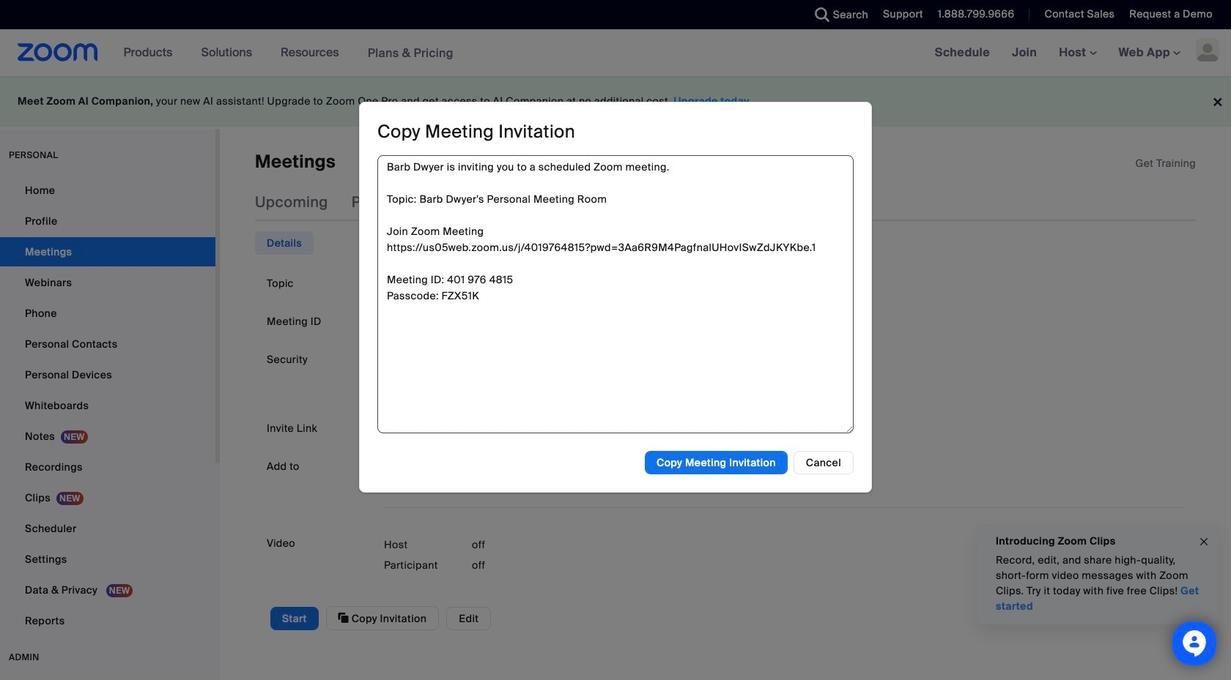 Task type: locate. For each thing, give the bounding box(es) containing it.
add to yahoo calendar image
[[694, 461, 708, 475]]

tab list
[[255, 232, 314, 255]]

dialog
[[359, 102, 872, 493]]

banner
[[0, 29, 1231, 77]]

btn image
[[384, 461, 399, 475]]

application
[[1136, 156, 1196, 171], [384, 417, 1184, 441]]

copy image
[[338, 612, 349, 625]]

add to outlook calendar (.ics) image
[[523, 461, 538, 475]]

footer
[[0, 76, 1231, 127]]

heading
[[377, 120, 575, 143]]

tab
[[255, 232, 314, 255]]



Task type: describe. For each thing, give the bounding box(es) containing it.
0 vertical spatial application
[[1136, 156, 1196, 171]]

tabs of meeting tab list
[[255, 183, 726, 222]]

copy invitation content text field
[[377, 156, 854, 434]]

product information navigation
[[113, 29, 465, 77]]

personal menu menu
[[0, 176, 215, 638]]

1 vertical spatial application
[[384, 417, 1184, 441]]

close image
[[1198, 534, 1210, 551]]

meetings navigation
[[924, 29, 1231, 77]]

zoom logo image
[[18, 43, 98, 62]]



Task type: vqa. For each thing, say whether or not it's contained in the screenshot.
Personal Menu menu on the left of page
yes



